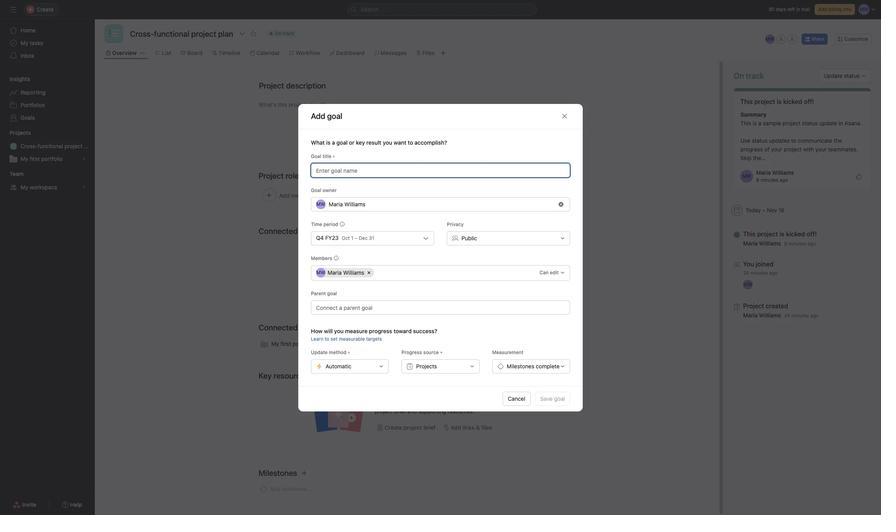 Task type: locate. For each thing, give the bounding box(es) containing it.
portfolio up update
[[293, 340, 315, 347]]

project inside use status updates to communicate the progress of your project with your teammates. skip the…
[[784, 146, 802, 153]]

0 horizontal spatial my first portfolio
[[21, 155, 63, 162]]

goal down purpose.
[[397, 279, 408, 286]]

add left the milestone…
[[270, 486, 280, 492]]

0 vertical spatial you
[[383, 139, 393, 146]]

my first portfolio inside the projects element
[[21, 155, 63, 162]]

24
[[744, 270, 750, 276], [785, 313, 791, 319]]

cancel button
[[503, 392, 531, 406]]

2 vertical spatial this
[[744, 231, 756, 238]]

1 horizontal spatial 24
[[785, 313, 791, 319]]

targets
[[366, 336, 382, 342]]

0 vertical spatial 24
[[744, 270, 750, 276]]

0 vertical spatial projects button
[[0, 129, 31, 137]]

1 vertical spatial brief
[[424, 424, 436, 431]]

0 horizontal spatial brief
[[395, 408, 406, 415]]

williams down the this project is kicked off! button
[[760, 240, 782, 247]]

days
[[776, 6, 787, 12]]

calendar link
[[250, 49, 280, 57]]

required image right progress
[[439, 350, 444, 355]]

measurement
[[493, 349, 524, 355]]

0 horizontal spatial 8
[[757, 177, 760, 183]]

1 vertical spatial portfolio
[[293, 340, 315, 347]]

is
[[777, 98, 782, 105], [753, 120, 757, 127], [326, 139, 331, 146], [780, 231, 785, 238]]

williams left larger
[[343, 269, 365, 276]]

can edit button
[[537, 267, 569, 278]]

can edit
[[540, 269, 559, 275]]

project roles
[[259, 171, 303, 180]]

teams element
[[0, 167, 95, 195]]

home link
[[5, 24, 90, 37]]

status
[[803, 120, 818, 127], [753, 137, 768, 144]]

project inside "connect or create a goal to link this project to a larger purpose."
[[467, 254, 485, 261]]

add goal
[[385, 279, 408, 286]]

1 vertical spatial progress
[[369, 328, 392, 334]]

milestones inside "dropdown button"
[[507, 363, 535, 370]]

a
[[759, 120, 762, 127], [332, 139, 335, 146], [423, 254, 426, 261], [493, 254, 496, 261], [436, 399, 439, 406], [488, 399, 491, 406]]

project
[[755, 98, 776, 105], [783, 120, 801, 127], [65, 143, 83, 149], [784, 146, 802, 153], [758, 231, 779, 238], [467, 254, 485, 261], [375, 408, 393, 415], [404, 424, 422, 431]]

add left billing
[[819, 6, 828, 12]]

goal for save goal
[[555, 395, 565, 402]]

1 horizontal spatial first
[[281, 340, 291, 347]]

williams down project created
[[760, 312, 782, 319]]

projects down "source"
[[417, 363, 437, 370]]

project down updates
[[784, 146, 802, 153]]

williams inside maria williams 8 minutes ago
[[773, 169, 795, 176]]

my inside the projects element
[[21, 155, 28, 162]]

2 horizontal spatial required image
[[439, 350, 444, 355]]

1 vertical spatial maria williams link
[[744, 240, 782, 247]]

mw down members
[[317, 269, 325, 275]]

period
[[324, 221, 338, 227]]

inbox
[[21, 52, 34, 59]]

2 goal from the top
[[311, 187, 322, 193]]

1 vertical spatial goal
[[311, 187, 322, 193]]

with right vision
[[475, 399, 486, 406]]

None text field
[[128, 26, 235, 41]]

mw
[[766, 36, 775, 42], [743, 173, 752, 179], [317, 201, 325, 207], [317, 269, 325, 275], [744, 282, 753, 287]]

maria williams row
[[316, 268, 537, 279]]

parent goal
[[311, 290, 337, 296]]

portfolio down cross-functional project plan link
[[41, 155, 63, 162]]

milestones down measurement
[[507, 363, 535, 370]]

projects button down "source"
[[402, 359, 480, 373]]

this down summary
[[741, 120, 752, 127]]

on track
[[734, 71, 765, 80]]

this up 'you'
[[744, 231, 756, 238]]

mw down skip
[[743, 173, 752, 179]]

method
[[329, 349, 347, 355]]

1 horizontal spatial projects button
[[402, 359, 480, 373]]

a right what
[[332, 139, 335, 146]]

to left set
[[325, 336, 330, 342]]

0 vertical spatial add
[[819, 6, 828, 12]]

this up summary
[[741, 98, 754, 105]]

in right left
[[797, 6, 801, 12]]

1 vertical spatial projects
[[417, 363, 437, 370]]

0 vertical spatial projects
[[9, 129, 31, 136]]

in inside latest status update element
[[839, 120, 844, 127]]

will
[[324, 328, 333, 334]]

my down team
[[21, 184, 28, 191]]

project down align
[[375, 408, 393, 415]]

maria inside project created maria williams 24 minutes ago
[[744, 312, 758, 319]]

0 vertical spatial milestones
[[507, 363, 535, 370]]

first down connected portfolios
[[281, 340, 291, 347]]

your down communicate
[[816, 146, 827, 153]]

0 vertical spatial first
[[30, 155, 40, 162]]

24 down project created
[[785, 313, 791, 319]]

milestones complete
[[507, 363, 560, 370]]

with
[[804, 146, 815, 153], [475, 399, 486, 406]]

your left team
[[389, 399, 401, 406]]

williams inside cell
[[343, 269, 365, 276]]

24 down 'you'
[[744, 270, 750, 276]]

this project is kicked off! maria williams 8 minutes ago
[[744, 231, 818, 247]]

my workspace
[[21, 184, 57, 191]]

my inside global element
[[21, 40, 28, 46]]

or inside "connect or create a goal to link this project to a larger purpose."
[[398, 254, 403, 261]]

my tasks link
[[5, 37, 90, 49]]

team
[[9, 170, 24, 177]]

update
[[820, 120, 838, 127]]

0 horizontal spatial first
[[30, 155, 40, 162]]

1 vertical spatial projects button
[[402, 359, 480, 373]]

plan
[[84, 143, 95, 149]]

timeline
[[219, 49, 241, 56]]

of
[[765, 146, 770, 153]]

you inside 'how will you measure progress toward success? learn to set measurable targets'
[[334, 328, 344, 334]]

2 vertical spatial add
[[270, 486, 280, 492]]

1 horizontal spatial 8
[[785, 241, 788, 247]]

0 horizontal spatial in
[[797, 6, 801, 12]]

0 horizontal spatial status
[[753, 137, 768, 144]]

progress up skip
[[741, 146, 764, 153]]

goal for goal title
[[311, 153, 322, 159]]

0 horizontal spatial required image
[[332, 154, 337, 159]]

align your team around a shared vision with a project brief and supporting resources.
[[375, 399, 491, 415]]

what
[[311, 139, 325, 146]]

maria up 'you'
[[744, 240, 758, 247]]

ago inside the this project is kicked off! maria williams 8 minutes ago
[[808, 241, 817, 247]]

1 horizontal spatial with
[[804, 146, 815, 153]]

project down 'and'
[[404, 424, 422, 431]]

0 horizontal spatial with
[[475, 399, 486, 406]]

status up the of
[[753, 137, 768, 144]]

maria williams link down the…
[[757, 169, 795, 176]]

goal for goal owner
[[311, 187, 322, 193]]

maria williams cell
[[316, 268, 375, 277]]

maria williams link down project created
[[744, 312, 782, 319]]

0 vertical spatial brief
[[395, 408, 406, 415]]

you up set
[[334, 328, 344, 334]]

maria down members
[[328, 269, 342, 276]]

reporting
[[21, 89, 46, 96]]

add
[[819, 6, 828, 12], [385, 279, 395, 286], [270, 486, 280, 492]]

0 horizontal spatial your
[[389, 399, 401, 406]]

Project description title text field
[[254, 78, 328, 94]]

project left kicked
[[758, 231, 779, 238]]

milestones up add milestone…
[[259, 469, 297, 478]]

my for the my first portfolio link
[[21, 155, 28, 162]]

updates
[[770, 137, 790, 144]]

required image
[[332, 154, 337, 159], [347, 350, 351, 355], [439, 350, 444, 355]]

30
[[769, 6, 775, 12]]

goal for parent goal
[[327, 290, 337, 296]]

progress up targets
[[369, 328, 392, 334]]

to inside 'how will you measure progress toward success? learn to set measurable targets'
[[325, 336, 330, 342]]

this is a sample project status update in asana.
[[741, 120, 863, 127]]

this for this project is kicked off!
[[741, 98, 754, 105]]

1 vertical spatial with
[[475, 399, 486, 406]]

minutes inside the this project is kicked off! maria williams 8 minutes ago
[[789, 241, 807, 247]]

first
[[30, 155, 40, 162], [281, 340, 291, 347]]

goal right save
[[555, 395, 565, 402]]

1 vertical spatial add
[[385, 279, 395, 286]]

maria down the…
[[757, 169, 771, 176]]

my first portfolio link
[[5, 153, 90, 165]]

you left want
[[383, 139, 393, 146]]

0 horizontal spatial portfolio
[[41, 155, 63, 162]]

1 horizontal spatial my first portfolio
[[271, 340, 315, 347]]

1 vertical spatial status
[[753, 137, 768, 144]]

teammates.
[[829, 146, 859, 153]]

source
[[424, 349, 439, 355]]

0 vertical spatial goal
[[311, 153, 322, 159]]

1 vertical spatial maria williams
[[328, 269, 365, 276]]

1 vertical spatial you
[[334, 328, 344, 334]]

my left the tasks
[[21, 40, 28, 46]]

1 vertical spatial first
[[281, 340, 291, 347]]

projects
[[9, 129, 31, 136], [417, 363, 437, 370]]

2 horizontal spatial add
[[819, 6, 828, 12]]

my first portfolio down cross-functional project plan link
[[21, 155, 63, 162]]

goal right the parent
[[327, 290, 337, 296]]

31
[[369, 235, 374, 241]]

maria williams link for this
[[744, 240, 782, 247]]

minutes
[[761, 177, 779, 183], [789, 241, 807, 247], [751, 270, 769, 276], [792, 313, 810, 319]]

goal left the 'owner'
[[311, 187, 322, 193]]

1 horizontal spatial progress
[[741, 146, 764, 153]]

progress
[[402, 349, 422, 355]]

brief
[[395, 408, 406, 415], [424, 424, 436, 431]]

0 vertical spatial in
[[797, 6, 801, 12]]

maria inside cell
[[328, 269, 342, 276]]

oct
[[342, 235, 350, 241]]

0 vertical spatial 8
[[757, 177, 760, 183]]

a down summary
[[759, 120, 762, 127]]

cancel
[[508, 395, 526, 402]]

latest status update element
[[734, 88, 872, 191]]

maria down project created
[[744, 312, 758, 319]]

1 vertical spatial 24
[[785, 313, 791, 319]]

a right create
[[423, 254, 426, 261]]

add to starred image
[[250, 30, 257, 37]]

purpose.
[[391, 263, 414, 270]]

or left key
[[349, 139, 355, 146]]

mw button
[[766, 34, 775, 44]]

my inside teams element
[[21, 184, 28, 191]]

close this dialog image
[[562, 113, 568, 119]]

required image down learn to set measurable targets link
[[347, 350, 351, 355]]

0 horizontal spatial milestones
[[259, 469, 297, 478]]

0 horizontal spatial progress
[[369, 328, 392, 334]]

8 down the this project is kicked off! button
[[785, 241, 788, 247]]

24 inside project created maria williams 24 minutes ago
[[785, 313, 791, 319]]

goal left 'title'
[[311, 153, 322, 159]]

parent
[[311, 290, 326, 296]]

projects button up cross-
[[0, 129, 31, 137]]

1 horizontal spatial portfolio
[[293, 340, 315, 347]]

1 vertical spatial milestones
[[259, 469, 297, 478]]

maria williams down the 'owner'
[[329, 201, 366, 207]]

maria inside the this project is kicked off! maria williams 8 minutes ago
[[744, 240, 758, 247]]

1 horizontal spatial you
[[383, 139, 393, 146]]

add down larger
[[385, 279, 395, 286]]

mw down "30"
[[766, 36, 775, 42]]

add for add goal
[[385, 279, 395, 286]]

minutes inside you joined 24 minutes ago
[[751, 270, 769, 276]]

0 vertical spatial this
[[741, 98, 754, 105]]

you joined button
[[744, 260, 778, 268]]

portfolio inside the projects element
[[41, 155, 63, 162]]

0 vertical spatial with
[[804, 146, 815, 153]]

project inside button
[[404, 424, 422, 431]]

is inside the this project is kicked off! maria williams 8 minutes ago
[[780, 231, 785, 238]]

1 horizontal spatial add
[[385, 279, 395, 286]]

required image for projects
[[439, 350, 444, 355]]

0 horizontal spatial you
[[334, 328, 344, 334]]

my first portfolio
[[21, 155, 63, 162], [271, 340, 315, 347]]

brief down supporting
[[424, 424, 436, 431]]

milestones for milestones
[[259, 469, 297, 478]]

trial
[[802, 6, 811, 12]]

learn
[[311, 336, 324, 342]]

0 vertical spatial portfolio
[[41, 155, 63, 162]]

invite button
[[8, 498, 42, 512]]

maria williams
[[329, 201, 366, 207], [328, 269, 365, 276]]

1 goal from the top
[[311, 153, 322, 159]]

my first portfolio down connected portfolios
[[271, 340, 315, 347]]

0 vertical spatial my first portfolio
[[21, 155, 63, 162]]

progress
[[741, 146, 764, 153], [369, 328, 392, 334]]

is left kicked
[[780, 231, 785, 238]]

2 vertical spatial maria williams link
[[744, 312, 782, 319]]

1 horizontal spatial brief
[[424, 424, 436, 431]]

brief down team
[[395, 408, 406, 415]]

search
[[361, 6, 379, 13]]

1 horizontal spatial in
[[839, 120, 844, 127]]

goal inside "connect or create a goal to link this project to a larger purpose."
[[427, 254, 438, 261]]

ago inside project created maria williams 24 minutes ago
[[811, 313, 819, 319]]

projects up cross-
[[9, 129, 31, 136]]

minutes inside maria williams 8 minutes ago
[[761, 177, 779, 183]]

is down summary
[[753, 120, 757, 127]]

8 down the…
[[757, 177, 760, 183]]

or
[[349, 139, 355, 146], [398, 254, 403, 261]]

add milestone image
[[301, 470, 308, 477]]

0 vertical spatial status
[[803, 120, 818, 127]]

first down cross-
[[30, 155, 40, 162]]

1 horizontal spatial required image
[[347, 350, 351, 355]]

in left asana. at the top of page
[[839, 120, 844, 127]]

8 inside the this project is kicked off! maria williams 8 minutes ago
[[785, 241, 788, 247]]

0 horizontal spatial 24
[[744, 270, 750, 276]]

a down the public dropdown button
[[493, 254, 496, 261]]

maria williams down members
[[328, 269, 365, 276]]

the
[[834, 137, 843, 144]]

goal up maria williams row in the bottom of the page
[[427, 254, 438, 261]]

1 vertical spatial or
[[398, 254, 403, 261]]

0 vertical spatial progress
[[741, 146, 764, 153]]

or up purpose.
[[398, 254, 403, 261]]

to inside use status updates to communicate the progress of your project with your teammates. skip the…
[[792, 137, 797, 144]]

this inside the this project is kicked off! maria williams 8 minutes ago
[[744, 231, 756, 238]]

use
[[741, 137, 751, 144]]

0 horizontal spatial add
[[270, 486, 280, 492]]

with down communicate
[[804, 146, 815, 153]]

1 vertical spatial in
[[839, 120, 844, 127]]

your down updates
[[772, 146, 783, 153]]

my down cross-
[[21, 155, 28, 162]]

add for add milestone…
[[270, 486, 280, 492]]

1 vertical spatial 8
[[785, 241, 788, 247]]

in
[[797, 6, 801, 12], [839, 120, 844, 127]]

williams down use status updates to communicate the progress of your project with your teammates. skip the… at the right top of page
[[773, 169, 795, 176]]

0 vertical spatial maria williams link
[[757, 169, 795, 176]]

0 horizontal spatial or
[[349, 139, 355, 146]]

2 horizontal spatial your
[[816, 146, 827, 153]]

create project brief
[[385, 424, 436, 431]]

status up communicate
[[803, 120, 818, 127]]

progress inside use status updates to communicate the progress of your project with your teammates. skip the…
[[741, 146, 764, 153]]

result
[[367, 139, 382, 146]]

cross-functional project plan link
[[5, 140, 95, 153]]

1 vertical spatial this
[[741, 120, 752, 127]]

maria williams link down the this project is kicked off! button
[[744, 240, 782, 247]]

inbox link
[[5, 49, 90, 62]]

to right updates
[[792, 137, 797, 144]]

1 horizontal spatial or
[[398, 254, 403, 261]]

required image up the 'owner'
[[332, 154, 337, 159]]

can
[[540, 269, 549, 275]]

1 horizontal spatial milestones
[[507, 363, 535, 370]]

project right this
[[467, 254, 485, 261]]



Task type: vqa. For each thing, say whether or not it's contained in the screenshot.
third Mark complete image from the top
no



Task type: describe. For each thing, give the bounding box(es) containing it.
team
[[402, 399, 415, 406]]

milestones complete button
[[493, 359, 571, 373]]

portfolios link
[[5, 99, 90, 112]]

time period
[[311, 221, 338, 227]]

global element
[[0, 19, 95, 67]]

communicate
[[799, 137, 833, 144]]

kicked
[[787, 231, 806, 238]]

files
[[423, 49, 435, 56]]

complete
[[536, 363, 560, 370]]

invite
[[22, 501, 36, 508]]

24 inside you joined 24 minutes ago
[[744, 270, 750, 276]]

owner
[[323, 187, 337, 193]]

project right sample
[[783, 120, 801, 127]]

list link
[[156, 49, 172, 57]]

how will you measure progress toward success? learn to set measurable targets
[[311, 328, 438, 342]]

maria williams link for project created
[[744, 312, 782, 319]]

add billing info
[[819, 6, 852, 12]]

with inside align your team around a shared vision with a project brief and supporting resources.
[[475, 399, 486, 406]]

brief inside button
[[424, 424, 436, 431]]

align
[[375, 399, 388, 406]]

search list box
[[348, 3, 537, 16]]

link
[[446, 254, 455, 261]]

add goal
[[311, 112, 343, 121]]

use status updates to communicate the progress of your project with your teammates. skip the…
[[741, 137, 860, 161]]

edit
[[550, 269, 559, 275]]

vision
[[459, 399, 474, 406]]

milestones for milestones complete
[[507, 363, 535, 370]]

project inside align your team around a shared vision with a project brief and supporting resources.
[[375, 408, 393, 415]]

update
[[311, 349, 328, 355]]

public
[[462, 235, 478, 241]]

overview
[[112, 49, 137, 56]]

asana.
[[845, 120, 863, 127]]

30 days left in trial
[[769, 6, 811, 12]]

williams inside the this project is kicked off! maria williams 8 minutes ago
[[760, 240, 782, 247]]

mw inside maria williams cell
[[317, 269, 325, 275]]

0 vertical spatial maria williams
[[329, 201, 366, 207]]

timeline link
[[212, 49, 241, 57]]

kicked off!
[[784, 98, 815, 105]]

milestone…
[[282, 486, 312, 492]]

project created
[[744, 303, 789, 310]]

maria down the 'owner'
[[329, 201, 343, 207]]

brief inside align your team around a shared vision with a project brief and supporting resources.
[[395, 408, 406, 415]]

dashboard link
[[330, 49, 365, 57]]

public button
[[447, 231, 571, 245]]

1 vertical spatial my first portfolio
[[271, 340, 315, 347]]

Connect a parent goal text field
[[311, 300, 571, 315]]

williams inside project created maria williams 24 minutes ago
[[760, 312, 782, 319]]

add milestone…
[[270, 486, 312, 492]]

1 horizontal spatial status
[[803, 120, 818, 127]]

this project is kicked off! button
[[744, 230, 818, 238]]

insights
[[9, 76, 30, 82]]

connect or create a goal to link this project to a larger purpose.
[[375, 254, 496, 270]]

home
[[21, 27, 36, 34]]

members
[[311, 255, 333, 261]]

first inside the projects element
[[30, 155, 40, 162]]

ago inside you joined 24 minutes ago
[[770, 270, 778, 276]]

remove image
[[559, 202, 564, 207]]

overview link
[[106, 49, 137, 57]]

progress inside 'how will you measure progress toward success? learn to set measurable targets'
[[369, 328, 392, 334]]

measure
[[345, 328, 368, 334]]

ago inside maria williams 8 minutes ago
[[780, 177, 789, 183]]

maria inside maria williams 8 minutes ago
[[757, 169, 771, 176]]

and
[[408, 408, 417, 415]]

resources.
[[448, 408, 475, 415]]

goal title
[[311, 153, 332, 159]]

project up summary
[[755, 98, 776, 105]]

save
[[541, 395, 553, 402]]

connected portfolios
[[259, 323, 334, 332]]

insights button
[[0, 75, 30, 83]]

list image
[[109, 29, 119, 38]]

mw inside mw button
[[766, 36, 775, 42]]

Enter goal name text field
[[311, 163, 571, 177]]

0 likes. click to like this task image
[[857, 173, 863, 180]]

set
[[331, 336, 338, 342]]

shared
[[440, 399, 458, 406]]

save goal
[[541, 395, 565, 402]]

fy23
[[326, 234, 339, 241]]

this for this is a sample project status update in asana.
[[741, 120, 752, 127]]

a up supporting
[[436, 399, 439, 406]]

to down the public dropdown button
[[487, 254, 492, 261]]

maria williams inside cell
[[328, 269, 365, 276]]

larger
[[375, 263, 390, 270]]

workspace
[[30, 184, 57, 191]]

tasks
[[30, 40, 43, 46]]

automatic
[[326, 363, 352, 370]]

around
[[416, 399, 434, 406]]

add to portfolio image
[[338, 325, 344, 331]]

0 horizontal spatial projects button
[[0, 129, 31, 137]]

my down connected portfolios
[[271, 340, 279, 347]]

hide sidebar image
[[10, 6, 17, 13]]

with inside use status updates to communicate the progress of your project with your teammates. skip the…
[[804, 146, 815, 153]]

progress source
[[402, 349, 439, 355]]

goal owner
[[311, 187, 337, 193]]

a right vision
[[488, 399, 491, 406]]

–
[[355, 235, 358, 241]]

cross-functional project plan
[[21, 143, 95, 149]]

1 horizontal spatial your
[[772, 146, 783, 153]]

what is a goal or key result you want to accomplish?
[[311, 139, 448, 146]]

is right what
[[326, 139, 331, 146]]

goal left key
[[337, 139, 348, 146]]

save goal button
[[536, 392, 571, 406]]

mw inside latest status update element
[[743, 173, 752, 179]]

workflow
[[296, 49, 321, 56]]

to left link
[[439, 254, 445, 261]]

insights element
[[0, 72, 95, 126]]

messages
[[381, 49, 407, 56]]

0 horizontal spatial projects
[[9, 129, 31, 136]]

your inside align your team around a shared vision with a project brief and supporting resources.
[[389, 399, 401, 406]]

this project is kicked off!
[[741, 98, 815, 105]]

board link
[[181, 49, 203, 57]]

project inside the this project is kicked off! maria williams 8 minutes ago
[[758, 231, 779, 238]]

goals
[[21, 114, 35, 121]]

williams up –
[[345, 201, 366, 207]]

add billing info button
[[815, 4, 856, 15]]

mw down 'you'
[[744, 282, 753, 287]]

how
[[311, 328, 323, 334]]

want
[[394, 139, 407, 146]]

8 inside maria williams 8 minutes ago
[[757, 177, 760, 183]]

my for my tasks link
[[21, 40, 28, 46]]

is left kicked off!
[[777, 98, 782, 105]]

required image for automatic
[[347, 350, 351, 355]]

minutes inside project created maria williams 24 minutes ago
[[792, 313, 810, 319]]

board
[[187, 49, 203, 56]]

add for add billing info
[[819, 6, 828, 12]]

dec
[[359, 235, 368, 241]]

time
[[311, 221, 322, 227]]

search button
[[348, 3, 537, 16]]

status inside use status updates to communicate the progress of your project with your teammates. skip the…
[[753, 137, 768, 144]]

mw down goal owner at the left of page
[[317, 201, 325, 207]]

my for my workspace link
[[21, 184, 28, 191]]

0 vertical spatial or
[[349, 139, 355, 146]]

my workspace link
[[5, 181, 90, 194]]

sample
[[763, 120, 782, 127]]

skip
[[741, 155, 752, 161]]

privacy
[[447, 221, 464, 227]]

this
[[456, 254, 466, 261]]

goal for add goal
[[397, 279, 408, 286]]

maria williams link inside latest status update element
[[757, 169, 795, 176]]

share
[[812, 36, 825, 42]]

create project brief button
[[375, 421, 438, 435]]

1 horizontal spatial projects
[[417, 363, 437, 370]]

project left plan
[[65, 143, 83, 149]]

supporting
[[419, 408, 446, 415]]

summary
[[741, 111, 767, 118]]

key resources
[[259, 371, 309, 380]]

projects element
[[0, 126, 95, 167]]

title
[[323, 153, 332, 159]]



